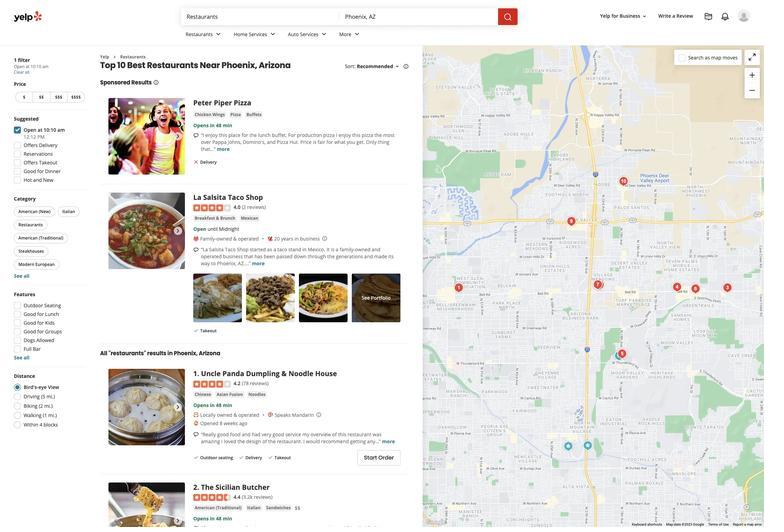 Task type: vqa. For each thing, say whether or not it's contained in the screenshot.
bottommost tomorrow
no



Task type: describe. For each thing, give the bounding box(es) containing it.
a right write
[[673, 13, 675, 19]]

mi.) for walking (1 mi.)
[[48, 412, 57, 419]]

good for good for groups
[[24, 328, 36, 335]]

good for lunch
[[24, 311, 59, 317]]

and up made on the top of the page
[[372, 246, 381, 253]]

2 enjoy from the left
[[339, 132, 351, 139]]

opened
[[200, 420, 218, 427]]

more
[[339, 31, 351, 37]]

(traditional) for american (traditional) button to the bottom
[[216, 505, 242, 511]]

way
[[201, 260, 210, 267]]

notifications image
[[721, 13, 730, 21]]

had
[[252, 431, 261, 438]]

Find text field
[[187, 13, 334, 21]]

3 previous image from the top
[[111, 403, 120, 411]]

in down chicken wings link
[[210, 122, 215, 129]]

search
[[688, 54, 704, 61]]

1 horizontal spatial delivery
[[200, 159, 217, 165]]

0 horizontal spatial arizona
[[199, 350, 220, 358]]

noodle
[[289, 369, 313, 378]]

user actions element
[[595, 9, 760, 51]]

google
[[693, 523, 704, 526]]

in up locally
[[210, 402, 215, 408]]

24 chevron down v2 image for auto services
[[320, 30, 328, 38]]

1 horizontal spatial of
[[332, 431, 337, 438]]

get.
[[357, 139, 365, 145]]

slideshow element for "really good food and had very good service my overview of this restaurant was amazing i loved the design of the restaurant. i would recommend getting any…"
[[108, 369, 185, 445]]

0 horizontal spatial 16 checkmark v2 image
[[193, 328, 199, 333]]

see portfolio
[[362, 294, 391, 301]]

and left made on the top of the page
[[364, 253, 373, 260]]

map for moves
[[711, 54, 722, 61]]

0 horizontal spatial i
[[221, 438, 223, 445]]

filter
[[18, 57, 30, 63]]

opens for uncle panda dumpling & noodle house
[[193, 402, 209, 408]]

phoenix, inside "la salsita taco shop started as a taco stand in mexico. it is a family-owned and operated business that has been passed down through the generations and made its way to phoenix, az.…"
[[217, 260, 237, 267]]

yelp link
[[100, 54, 109, 60]]

4.4 star rating image
[[193, 494, 231, 501]]

biking (2 mi.)
[[24, 403, 53, 409]]

1 horizontal spatial business
[[300, 235, 320, 242]]

0 vertical spatial reviews)
[[247, 204, 266, 211]]

all for category
[[24, 273, 30, 279]]

next image for 1 . uncle panda dumpling & noodle house
[[174, 403, 182, 411]]

see portfolio link
[[352, 274, 401, 322]]

keyboard shortcuts
[[632, 523, 662, 526]]

italian link
[[246, 505, 262, 511]]

as inside "la salsita taco shop started as a taco stand in mexico. it is a family-owned and operated business that has been passed down through the generations and made its way to phoenix, az.…"
[[267, 246, 272, 253]]

what
[[334, 139, 346, 145]]

(2 for mi.)
[[39, 403, 43, 409]]

1 good from the left
[[217, 431, 229, 438]]

1 vertical spatial see
[[362, 294, 370, 301]]

until
[[208, 226, 218, 232]]

clear
[[14, 69, 24, 75]]

24 chevron down v2 image for home services
[[269, 30, 277, 38]]

for for kids
[[37, 320, 44, 326]]

1 for 1 . uncle panda dumpling & noodle house
[[193, 369, 197, 378]]

opened 8 weeks ago
[[200, 420, 248, 427]]

(traditional) for the top american (traditional) button
[[39, 235, 63, 241]]

the up the domino's,
[[250, 132, 257, 139]]

0 vertical spatial american (traditional) button
[[14, 233, 68, 243]]

& up weeks
[[234, 412, 237, 418]]

offers for offers takeout
[[24, 159, 38, 166]]

near
[[200, 60, 220, 71]]

to
[[211, 260, 216, 267]]

for for business
[[612, 13, 619, 19]]

"la salsita taco shop started as a taco stand in mexico. it is a family-owned and operated business that has been passed down through the generations and made its way to phoenix, az.…"
[[201, 246, 394, 267]]

started
[[250, 246, 266, 253]]

open for open until midnight
[[193, 226, 206, 232]]

16 family owned v2 image
[[193, 236, 199, 242]]

breakfast
[[195, 215, 215, 221]]

outdoor seating
[[200, 455, 233, 461]]

sandwiches button
[[265, 505, 292, 511]]

4.0 (2 reviews)
[[234, 204, 266, 211]]

16 chevron down v2 image for recommended
[[395, 64, 400, 69]]

16 speaks mandarin v2 image
[[268, 412, 273, 418]]

the up thing
[[375, 132, 382, 139]]

walking (1 mi.)
[[24, 412, 57, 419]]

1 pizza from the left
[[323, 132, 335, 139]]

1 vertical spatial restaurants link
[[120, 54, 146, 60]]

food
[[230, 431, 241, 438]]

fair
[[318, 139, 325, 145]]

lunch
[[45, 311, 59, 317]]

2 vertical spatial of
[[719, 523, 722, 526]]

full
[[24, 346, 32, 352]]

map region
[[345, 0, 764, 527]]

data
[[674, 523, 681, 526]]

the down food
[[238, 438, 245, 445]]

0 horizontal spatial delivery
[[39, 142, 57, 148]]

0 vertical spatial as
[[705, 54, 710, 61]]

the down the very at the bottom left of page
[[268, 438, 276, 445]]

0 horizontal spatial 16 info v2 image
[[153, 80, 159, 85]]

1 opens from the top
[[193, 122, 209, 129]]

option group containing distance
[[12, 373, 86, 430]]

open at 10:10 am 12:12 pm
[[24, 127, 65, 140]]

eye
[[38, 384, 47, 390]]

offers takeout
[[24, 159, 57, 166]]

2 horizontal spatial more link
[[382, 438, 395, 445]]

services for home services
[[249, 31, 267, 37]]

taco for "la salsita taco shop started as a taco stand in mexico. it is a family-owned and operated business that has been passed down through the generations and made its way to phoenix, az.…"
[[225, 246, 236, 253]]

yutaka japanese restaurant image
[[689, 282, 703, 296]]

2 vertical spatial phoenix,
[[174, 350, 198, 358]]

pm
[[37, 134, 45, 140]]

good for good for kids
[[24, 320, 36, 326]]

(new)
[[39, 209, 50, 215]]

mi.) for driving (5 mi.)
[[46, 393, 55, 400]]

hut.
[[290, 139, 299, 145]]

open for open at 10:10 am 12:12 pm
[[24, 127, 36, 133]]

outdoor seating
[[24, 302, 61, 309]]

$$$ button
[[50, 92, 67, 103]]

down
[[294, 253, 307, 260]]

peter piper pizza image
[[108, 98, 185, 175]]

very
[[262, 431, 271, 438]]

takeout for left 16 checkmark v2 icon
[[200, 328, 217, 334]]

0 vertical spatial la salsita taco shop image
[[108, 193, 185, 269]]

16 locally owned v2 image
[[193, 412, 199, 418]]

uncle panda dumpling & noodle house image
[[452, 281, 466, 295]]

takeout for 16 checkmark v2 icon to the bottom
[[275, 455, 291, 461]]

blocks
[[44, 421, 58, 428]]

dogs
[[24, 337, 35, 344]]

reviews) for butcher
[[254, 494, 273, 500]]

"i enjoy this place for the lunch buffet. for production pizza i enjoy this pizza the most over pappa johns, domino's, and pizza hut. price is fair for what you get. only thing that…"
[[201, 132, 395, 152]]

1 horizontal spatial $$
[[295, 505, 300, 511]]

is inside "la salsita taco shop started as a taco stand in mexico. it is a family-owned and operated business that has been passed down through the generations and made its way to phoenix, az.…"
[[331, 246, 335, 253]]

salsita for "la
[[209, 246, 224, 253]]

buffets link
[[245, 111, 263, 118]]

american for american (traditional) button to the bottom
[[195, 505, 215, 511]]

business
[[620, 13, 640, 19]]

min for panda
[[223, 402, 232, 408]]

10:10 inside 1 filter open at 10:10 am clear all
[[31, 64, 41, 70]]

for for dinner
[[37, 168, 44, 175]]

chicken wings link
[[193, 111, 226, 118]]

good for good for dinner
[[24, 168, 36, 175]]

best
[[127, 60, 145, 71]]

yelp for the yelp link
[[100, 54, 109, 60]]

the inside "la salsita taco shop started as a taco stand in mexico. it is a family-owned and operated business that has been passed down through the generations and made its way to phoenix, az.…"
[[327, 253, 335, 260]]

see all button for features
[[14, 354, 30, 361]]

slideshow element for delivery
[[108, 98, 185, 175]]

1 vertical spatial la salsita taco shop image
[[612, 349, 626, 363]]

20 years in business
[[274, 235, 320, 242]]

restaurants inside business categories element
[[186, 31, 213, 37]]

shop for "la salsita taco shop started as a taco stand in mexico. it is a family-owned and operated business that has been passed down through the generations and made its way to phoenix, az.…"
[[237, 246, 249, 253]]

2 pizza from the left
[[362, 132, 373, 139]]

all for features
[[24, 354, 30, 361]]

owned inside "la salsita taco shop started as a taco stand in mexico. it is a family-owned and operated business that has been passed down through the generations and made its way to phoenix, az.…"
[[355, 246, 371, 253]]

previous image for la salsita taco shop
[[111, 227, 120, 235]]

offers delivery
[[24, 142, 57, 148]]

24 chevron down v2 image for more
[[353, 30, 361, 38]]

in right results
[[167, 350, 173, 358]]

slideshow element for "la salsita taco shop started as a taco stand in mexico. it is a family-owned and operated business that has been passed down through the generations and made its way to phoenix, az.…"
[[108, 193, 185, 269]]

4 slideshow element from the top
[[108, 482, 185, 527]]

20
[[274, 235, 280, 242]]

see all for features
[[14, 354, 30, 361]]

2 . the sicilian butcher
[[193, 482, 270, 492]]

a left taco at the top left of the page
[[274, 246, 276, 253]]

for right fair
[[327, 139, 333, 145]]

owned for 20 years in business
[[217, 235, 232, 242]]

all inside 1 filter open at 10:10 am clear all
[[25, 69, 29, 75]]

operated inside "la salsita taco shop started as a taco stand in mexico. it is a family-owned and operated business that has been passed down through the generations and made its way to phoenix, az.…"
[[201, 253, 222, 260]]

offers for offers delivery
[[24, 142, 38, 148]]

report a map error
[[733, 523, 762, 526]]

moves
[[723, 54, 738, 61]]

production
[[297, 132, 322, 139]]

0 vertical spatial phoenix,
[[222, 60, 257, 71]]

previous image
[[111, 517, 120, 525]]

years
[[281, 235, 293, 242]]

brunch
[[220, 215, 235, 221]]

american for american (new) button
[[18, 209, 38, 215]]

search as map moves
[[688, 54, 738, 61]]

salsita for la
[[203, 193, 226, 202]]

restaurants inside button
[[18, 222, 43, 228]]

fusion
[[229, 391, 243, 397]]

1 vertical spatial 16 checkmark v2 image
[[268, 455, 273, 460]]

all
[[100, 350, 107, 358]]

asian fusion
[[217, 391, 243, 397]]

in right years
[[295, 235, 299, 242]]

price inside group
[[14, 81, 26, 87]]

any…"
[[367, 438, 381, 445]]

panda
[[223, 369, 244, 378]]

(3.2k
[[242, 494, 253, 500]]

for right place
[[242, 132, 248, 139]]

"la
[[201, 246, 208, 253]]

(5
[[41, 393, 45, 400]]

taco for la salsita taco shop
[[228, 193, 244, 202]]

that…"
[[201, 146, 216, 152]]

overview
[[311, 431, 331, 438]]

it
[[327, 246, 330, 253]]

outdoor for outdoor seating
[[200, 455, 217, 461]]

16 speech v2 image for "i enjoy this place for the lunch buffet. for production pizza i enjoy this pizza the most over pappa johns, domino's, and pizza hut. price is fair for what you get. only thing that…"
[[193, 133, 199, 138]]

was
[[373, 431, 382, 438]]

mexican button
[[240, 215, 260, 222]]

owned for speaks mandarin
[[217, 412, 232, 418]]

price group
[[14, 81, 86, 104]]

& left noodle
[[282, 369, 287, 378]]

uncle panda dumpling & noodle house link
[[201, 369, 337, 378]]

0 horizontal spatial italian button
[[58, 207, 80, 217]]

"restaurants"
[[108, 350, 146, 358]]

the sicilian butcher link
[[201, 482, 270, 492]]

16 checkmark v2 image for outdoor seating
[[193, 455, 199, 460]]

& down midnight
[[233, 235, 237, 242]]

more link for that
[[252, 260, 265, 267]]

1 for 1 filter open at 10:10 am clear all
[[14, 57, 17, 63]]

lunch
[[258, 132, 271, 139]]

$$$$
[[71, 94, 81, 100]]

1 vertical spatial italian button
[[246, 505, 262, 511]]

opens for the sicilian butcher
[[193, 515, 209, 522]]

first watch image
[[581, 439, 595, 453]]

16 checkmark v2 image for delivery
[[239, 455, 244, 460]]

at inside open at 10:10 am 12:12 pm
[[38, 127, 42, 133]]

1 horizontal spatial restaurants link
[[180, 25, 228, 45]]

am inside open at 10:10 am 12:12 pm
[[57, 127, 65, 133]]

16 flame v2 image
[[193, 421, 199, 426]]

48 for sicilian
[[216, 515, 222, 522]]

reservations
[[24, 151, 53, 157]]

distance
[[14, 373, 35, 379]]

open until midnight
[[193, 226, 239, 232]]

2 horizontal spatial delivery
[[246, 455, 262, 461]]

operated for family-owned & operated
[[238, 235, 259, 242]]



Task type: locate. For each thing, give the bounding box(es) containing it.
american down restaurants button
[[18, 235, 38, 241]]

16 speech v2 image down 16 flame v2 image in the left bottom of the page
[[193, 432, 199, 438]]

0 horizontal spatial map
[[711, 54, 722, 61]]

1 . uncle panda dumpling & noodle house
[[193, 369, 337, 378]]

american inside american (traditional) link
[[195, 505, 215, 511]]

see up distance
[[14, 354, 22, 361]]

see for features
[[14, 354, 22, 361]]

recommended
[[357, 63, 393, 70]]

top
[[100, 60, 116, 71]]

is left fair
[[313, 139, 316, 145]]

16 checkmark v2 image right the seating
[[239, 455, 244, 460]]

0 vertical spatial pizza
[[234, 98, 251, 108]]

yelp left business
[[600, 13, 610, 19]]

i
[[336, 132, 337, 139], [221, 438, 223, 445], [303, 438, 305, 445]]

1 48 from the top
[[216, 122, 222, 129]]

outdoor up good for lunch
[[24, 302, 43, 309]]

0 vertical spatial 16 info v2 image
[[403, 64, 409, 69]]

16 speech v2 image
[[193, 133, 199, 138], [193, 247, 199, 253], [193, 432, 199, 438], [193, 526, 199, 527]]

see left portfolio
[[362, 294, 370, 301]]

open up the 12:12
[[24, 127, 36, 133]]

0 vertical spatial open
[[14, 64, 25, 70]]

italian button down 4.4 (3.2k reviews) at the left
[[246, 505, 262, 511]]

i left the loved
[[221, 438, 223, 445]]

this up pappa at the top left
[[219, 132, 227, 139]]

good up dogs
[[24, 328, 36, 335]]

& inside button
[[216, 215, 219, 221]]

pizza button
[[229, 111, 242, 118]]

sandwiches
[[266, 505, 291, 511]]

$$$$ button
[[67, 92, 85, 103]]

features
[[14, 291, 35, 298]]

write a review link
[[656, 10, 696, 22]]

i inside "i enjoy this place for the lunch buffet. for production pizza i enjoy this pizza the most over pappa johns, domino's, and pizza hut. price is fair for what you get. only thing that…"
[[336, 132, 337, 139]]

1 horizontal spatial as
[[705, 54, 710, 61]]

2 vertical spatial owned
[[217, 412, 232, 418]]

pizza
[[323, 132, 335, 139], [362, 132, 373, 139]]

map
[[666, 523, 673, 526]]

see all button down the modern
[[14, 273, 30, 279]]

1 see all from the top
[[14, 273, 30, 279]]

results
[[147, 350, 166, 358]]

more down pappa at the top left
[[217, 146, 230, 152]]

0 horizontal spatial this
[[219, 132, 227, 139]]

restaurants link
[[180, 25, 228, 45], [120, 54, 146, 60]]

new
[[43, 177, 53, 183]]

a right it
[[336, 246, 339, 253]]

zoom out image
[[748, 86, 757, 95]]

1 vertical spatial phoenix,
[[217, 260, 237, 267]]

midnight
[[219, 226, 239, 232]]

opens in 48 min up locally
[[193, 402, 232, 408]]

1 horizontal spatial pizza
[[362, 132, 373, 139]]

0 vertical spatial opens
[[193, 122, 209, 129]]

48 down wings
[[216, 122, 222, 129]]

3 slideshow element from the top
[[108, 369, 185, 445]]

italian right (new)
[[62, 209, 75, 215]]

0 horizontal spatial (2
[[39, 403, 43, 409]]

all right clear
[[25, 69, 29, 75]]

2 none field from the left
[[345, 13, 493, 21]]

next image
[[174, 227, 182, 235]]

1 opens in 48 min from the top
[[193, 122, 232, 129]]

1 vertical spatial american (traditional) button
[[193, 505, 243, 511]]

services right auto
[[300, 31, 319, 37]]

1 services from the left
[[249, 31, 267, 37]]

2 48 from the top
[[216, 402, 222, 408]]

services inside auto services link
[[300, 31, 319, 37]]

more link
[[217, 146, 230, 152], [252, 260, 265, 267], [382, 438, 395, 445]]

map data ©2023 google
[[666, 523, 704, 526]]

as up been
[[267, 246, 272, 253]]

48 for panda
[[216, 402, 222, 408]]

0 vertical spatial (2
[[242, 204, 246, 211]]

passed
[[277, 253, 293, 260]]

good up the loved
[[217, 431, 229, 438]]

of up recommend
[[332, 431, 337, 438]]

1 horizontal spatial i
[[303, 438, 305, 445]]

and inside "i enjoy this place for the lunch buffet. for production pizza i enjoy this pizza the most over pappa johns, domino's, and pizza hut. price is fair for what you get. only thing that…"
[[267, 139, 276, 145]]

recommend
[[321, 438, 349, 445]]

business inside "la salsita taco shop started as a taco stand in mexico. it is a family-owned and operated business that has been passed down through the generations and made its way to phoenix, az.…"
[[223, 253, 243, 260]]

16 speech v2 image down american (traditional) link
[[193, 526, 199, 527]]

thing
[[378, 139, 390, 145]]

24 chevron down v2 image
[[214, 30, 223, 38], [353, 30, 361, 38]]

0 vertical spatial italian
[[62, 209, 75, 215]]

is inside "i enjoy this place for the lunch buffet. for production pizza i enjoy this pizza the most over pappa johns, domino's, and pizza hut. price is fair for what you get. only thing that…"
[[313, 139, 316, 145]]

1 vertical spatial yelp
[[100, 54, 109, 60]]

2 vertical spatial min
[[223, 515, 232, 522]]

chinese link
[[193, 391, 213, 398]]

1 vertical spatial previous image
[[111, 227, 120, 235]]

0 vertical spatial yelp
[[600, 13, 610, 19]]

service
[[285, 431, 301, 438]]

1 good from the top
[[24, 168, 36, 175]]

"really
[[201, 431, 216, 438]]

good up hot
[[24, 168, 36, 175]]

more link down has
[[252, 260, 265, 267]]

and right hot
[[33, 177, 42, 183]]

1 vertical spatial takeout
[[200, 328, 217, 334]]

1 left filter
[[14, 57, 17, 63]]

map left error
[[747, 523, 754, 526]]

3 next image from the top
[[174, 517, 182, 525]]

1 24 chevron down v2 image from the left
[[269, 30, 277, 38]]

for down offers takeout
[[37, 168, 44, 175]]

chinese button
[[193, 391, 213, 398]]

opens in 48 min for uncle
[[193, 402, 232, 408]]

amazing
[[201, 438, 220, 445]]

opens in 48 min for the
[[193, 515, 232, 522]]

(traditional) down 4.4 on the left
[[216, 505, 242, 511]]

2 see all button from the top
[[14, 354, 30, 361]]

. left uncle
[[197, 369, 199, 378]]

phoenix,
[[222, 60, 257, 71], [217, 260, 237, 267], [174, 350, 198, 358]]

good down good for lunch
[[24, 320, 36, 326]]

open
[[14, 64, 25, 70], [24, 127, 36, 133], [193, 226, 206, 232]]

16 chevron down v2 image for yelp for business
[[642, 13, 647, 19]]

0 vertical spatial 10:10
[[31, 64, 41, 70]]

modern european button
[[14, 259, 59, 270]]

reviews) down the butcher
[[254, 494, 273, 500]]

driving (5 mi.)
[[24, 393, 55, 400]]

more link right any…"
[[382, 438, 395, 445]]

1 min from the top
[[223, 122, 232, 129]]

next image for 2 . the sicilian butcher
[[174, 517, 182, 525]]

12:12
[[24, 134, 36, 140]]

1 horizontal spatial 24 chevron down v2 image
[[320, 30, 328, 38]]

open inside open at 10:10 am 12:12 pm
[[24, 127, 36, 133]]

2 . from the top
[[197, 482, 199, 492]]

american (traditional) inside group
[[18, 235, 63, 241]]

16 chevron down v2 image inside "yelp for business" button
[[642, 13, 647, 19]]

outdoor for outdoor seating
[[24, 302, 43, 309]]

services right the home
[[249, 31, 267, 37]]

breakfast & brunch link
[[193, 215, 237, 222]]

1 vertical spatial arizona
[[199, 350, 220, 358]]

1 vertical spatial opens in 48 min
[[193, 402, 232, 408]]

expand map image
[[748, 53, 757, 61]]

0 horizontal spatial enjoy
[[205, 132, 218, 139]]

yelp for business
[[600, 13, 640, 19]]

10:10 up pm
[[44, 127, 56, 133]]

0 horizontal spatial american (traditional) button
[[14, 233, 68, 243]]

owned up opened 8 weeks ago
[[217, 412, 232, 418]]

uncle panda dumpling & noodle house image
[[108, 369, 185, 445]]

min down american (traditional) link
[[223, 515, 232, 522]]

butcher
[[242, 482, 270, 492]]

open inside 1 filter open at 10:10 am clear all
[[14, 64, 25, 70]]

more link for johns,
[[217, 146, 230, 152]]

american (traditional) for american (traditional) button to the bottom
[[195, 505, 242, 511]]

speaks
[[275, 412, 291, 418]]

more right any…"
[[382, 438, 395, 445]]

am inside 1 filter open at 10:10 am clear all
[[42, 64, 49, 70]]

48 down american (traditional) link
[[216, 515, 222, 522]]

16 years in business v2 image
[[267, 236, 273, 242]]

2 opens in 48 min from the top
[[193, 402, 232, 408]]

2 16 speech v2 image from the top
[[193, 247, 199, 253]]

more
[[217, 146, 230, 152], [252, 260, 265, 267], [382, 438, 395, 445]]

1 vertical spatial american
[[18, 235, 38, 241]]

previous image for peter piper pizza
[[111, 132, 120, 141]]

good for good for lunch
[[24, 311, 36, 317]]

italian inside group
[[62, 209, 75, 215]]

&
[[216, 215, 219, 221], [233, 235, 237, 242], [282, 369, 287, 378], [234, 412, 237, 418]]

dumpling
[[246, 369, 280, 378]]

1 offers from the top
[[24, 142, 38, 148]]

phoenix, right near
[[222, 60, 257, 71]]

2 vertical spatial opens in 48 min
[[193, 515, 232, 522]]

more for that
[[252, 260, 265, 267]]

yelp left the 16 chevron right v2 icon
[[100, 54, 109, 60]]

24 chevron down v2 image left the home
[[214, 30, 223, 38]]

2 vertical spatial operated
[[238, 412, 259, 418]]

would
[[306, 438, 320, 445]]

zoom in image
[[748, 71, 757, 79]]

16 chevron down v2 image right business
[[642, 13, 647, 19]]

banh mi bistro vietnamese eatery image
[[593, 278, 607, 292]]

locally
[[200, 412, 216, 418]]

$$ inside button
[[39, 94, 44, 100]]

& left brunch
[[216, 215, 219, 221]]

24 chevron down v2 image for restaurants
[[214, 30, 223, 38]]

phoenix, right results
[[174, 350, 198, 358]]

i up what
[[336, 132, 337, 139]]

good for groups
[[24, 328, 62, 335]]

0 vertical spatial 16 chevron down v2 image
[[642, 13, 647, 19]]

as
[[705, 54, 710, 61], [267, 246, 272, 253]]

yelp inside button
[[600, 13, 610, 19]]

family-
[[340, 246, 355, 253]]

see for category
[[14, 273, 22, 279]]

1 horizontal spatial more link
[[252, 260, 265, 267]]

buffets
[[247, 112, 262, 118]]

1 vertical spatial 16 chevron down v2 image
[[395, 64, 400, 69]]

. for 1
[[197, 369, 199, 378]]

16 speech v2 image for "really good food and had very good service my overview of this restaurant was amazing i loved the design of the restaurant. i would recommend getting any…"
[[193, 432, 199, 438]]

search image
[[504, 13, 512, 21]]

3 opens from the top
[[193, 515, 209, 522]]

1 vertical spatial 10:10
[[44, 127, 56, 133]]

start order link
[[357, 450, 401, 465]]

group
[[745, 68, 760, 98], [12, 115, 86, 186], [13, 195, 86, 280], [12, 291, 86, 361]]

phoenix, right to
[[217, 260, 237, 267]]

italian down 4.4 (3.2k reviews) at the left
[[247, 505, 261, 511]]

1 horizontal spatial italian button
[[246, 505, 262, 511]]

in down american (traditional) link
[[210, 515, 215, 522]]

restaurant
[[348, 431, 371, 438]]

at inside 1 filter open at 10:10 am clear all
[[26, 64, 29, 70]]

see all button down the full
[[14, 354, 30, 361]]

operated up ago
[[238, 412, 259, 418]]

4.4 (3.2k reviews)
[[234, 494, 273, 500]]

services inside "home services" link
[[249, 31, 267, 37]]

1 see all button from the top
[[14, 273, 30, 279]]

16 chevron down v2 image inside recommended dropdown button
[[395, 64, 400, 69]]

top 10 best restaurants near phoenix, arizona
[[100, 60, 291, 71]]

price inside "i enjoy this place for the lunch buffet. for production pizza i enjoy this pizza the most over pappa johns, domino's, and pizza hut. price is fair for what you get. only thing that…"
[[300, 139, 312, 145]]

0 vertical spatial outdoor
[[24, 302, 43, 309]]

offers down "reservations"
[[24, 159, 38, 166]]

shop inside "la salsita taco shop started as a taco stand in mexico. it is a family-owned and operated business that has been passed down through the generations and made its way to phoenix, az.…"
[[237, 246, 249, 253]]

1 horizontal spatial italian
[[247, 505, 261, 511]]

open down filter
[[14, 64, 25, 70]]

1 16 speech v2 image from the top
[[193, 133, 199, 138]]

2 16 checkmark v2 image from the left
[[239, 455, 244, 460]]

2 good from the left
[[273, 431, 284, 438]]

1 vertical spatial shop
[[237, 246, 249, 253]]

lucky's burgers & shakes image
[[615, 347, 629, 361]]

2 previous image from the top
[[111, 227, 120, 235]]

2 next image from the top
[[174, 403, 182, 411]]

for for groups
[[37, 328, 44, 335]]

2 vertical spatial more link
[[382, 438, 395, 445]]

0 horizontal spatial is
[[313, 139, 316, 145]]

see all button for category
[[14, 273, 30, 279]]

0 horizontal spatial more link
[[217, 146, 230, 152]]

for down good for kids
[[37, 328, 44, 335]]

info icon image
[[322, 236, 328, 241], [322, 236, 328, 241], [316, 412, 322, 418], [316, 412, 322, 418]]

Near text field
[[345, 13, 493, 21]]

good right the very at the bottom left of page
[[273, 431, 284, 438]]

opens in 48 min down american (traditional) link
[[193, 515, 232, 522]]

business categories element
[[180, 25, 750, 45]]

yelp for yelp for business
[[600, 13, 610, 19]]

more for johns,
[[217, 146, 230, 152]]

0 vertical spatial all
[[25, 69, 29, 75]]

map for error
[[747, 523, 754, 526]]

previous image
[[111, 132, 120, 141], [111, 227, 120, 235], [111, 403, 120, 411]]

use
[[723, 523, 729, 526]]

1 16 checkmark v2 image from the left
[[193, 455, 199, 460]]

24 chevron down v2 image inside restaurants link
[[214, 30, 223, 38]]

(2 right 4.0
[[242, 204, 246, 211]]

1 enjoy from the left
[[205, 132, 218, 139]]

next image
[[174, 132, 182, 141], [174, 403, 182, 411], [174, 517, 182, 525]]

american (traditional) button up the steakhouses on the top of page
[[14, 233, 68, 243]]

caliente mexican grill image
[[617, 174, 631, 188]]

mi.) right the (1
[[48, 412, 57, 419]]

joe's tacos image
[[670, 280, 684, 294]]

(traditional)
[[39, 235, 63, 241], [216, 505, 242, 511]]

3 min from the top
[[223, 515, 232, 522]]

1 slideshow element from the top
[[108, 98, 185, 175]]

0 horizontal spatial $$
[[39, 94, 44, 100]]

0 vertical spatial american (traditional)
[[18, 235, 63, 241]]

mi.) for biking (2 mi.)
[[44, 403, 53, 409]]

pizza up fair
[[323, 132, 335, 139]]

None field
[[187, 13, 334, 21], [345, 13, 493, 21]]

10:10 right clear all link on the left top of the page
[[31, 64, 41, 70]]

1 horizontal spatial (2
[[242, 204, 246, 211]]

italian
[[62, 209, 75, 215], [247, 505, 261, 511]]

home services
[[234, 31, 267, 37]]

start
[[364, 454, 377, 462]]

noodles
[[249, 391, 266, 397]]

projects image
[[704, 13, 713, 21]]

2 vertical spatial all
[[24, 354, 30, 361]]

auto services link
[[283, 25, 334, 45]]

. for 2
[[197, 482, 199, 492]]

bar
[[33, 346, 41, 352]]

0 vertical spatial $$
[[39, 94, 44, 100]]

1 . from the top
[[197, 369, 199, 378]]

4 star rating image
[[193, 204, 231, 211]]

driving
[[24, 393, 40, 400]]

taco inside "la salsita taco shop started as a taco stand in mexico. it is a family-owned and operated business that has been passed down through the generations and made its way to phoenix, az.…"
[[225, 246, 236, 253]]

0 vertical spatial takeout
[[39, 159, 57, 166]]

more down has
[[252, 260, 265, 267]]

noodles link
[[247, 391, 267, 398]]

view
[[48, 384, 59, 390]]

more link down pappa at the top left
[[217, 146, 230, 152]]

1 vertical spatial taco
[[225, 246, 236, 253]]

2 min from the top
[[223, 402, 232, 408]]

2 opens from the top
[[193, 402, 209, 408]]

0 vertical spatial 48
[[216, 122, 222, 129]]

see all down the full
[[14, 354, 30, 361]]

american (traditional) down 4.4 star rating 'image'
[[195, 505, 242, 511]]

restaurants link up near
[[180, 25, 228, 45]]

pizza inside "i enjoy this place for the lunch buffet. for production pizza i enjoy this pizza the most over pappa johns, domino's, and pizza hut. price is fair for what you get. only thing that…"
[[277, 139, 288, 145]]

services for auto services
[[300, 31, 319, 37]]

all down the full
[[24, 354, 30, 361]]

1 horizontal spatial 1
[[193, 369, 197, 378]]

4.2 star rating image
[[193, 381, 231, 388]]

1 vertical spatial owned
[[355, 246, 371, 253]]

italian for the bottom italian button
[[247, 505, 261, 511]]

yelp for business button
[[598, 10, 650, 22]]

2 vertical spatial see
[[14, 354, 22, 361]]

mi.) up the (1
[[44, 403, 53, 409]]

peter piper pizza image
[[562, 439, 575, 453]]

0 vertical spatial (traditional)
[[39, 235, 63, 241]]

1 horizontal spatial 16 chevron down v2 image
[[642, 13, 647, 19]]

write a review
[[659, 13, 693, 19]]

reviews) for dumpling
[[250, 380, 269, 387]]

0 horizontal spatial 24 chevron down v2 image
[[269, 30, 277, 38]]

4 16 speech v2 image from the top
[[193, 526, 199, 527]]

16 info v2 image right results
[[153, 80, 159, 85]]

see all down the modern
[[14, 273, 30, 279]]

this inside "really good food and had very good service my overview of this restaurant was amazing i loved the design of the restaurant. i would recommend getting any…" more
[[338, 431, 346, 438]]

google image
[[425, 518, 448, 527]]

sponsored results
[[100, 79, 152, 87]]

2 vertical spatial reviews)
[[254, 494, 273, 500]]

16 info v2 image
[[403, 64, 409, 69], [153, 80, 159, 85]]

1 vertical spatial next image
[[174, 403, 182, 411]]

chicken wings button
[[193, 111, 226, 118]]

operated for locally owned & operated
[[238, 412, 259, 418]]

1 horizontal spatial (traditional)
[[216, 505, 242, 511]]

american for the top american (traditional) button
[[18, 235, 38, 241]]

2 24 chevron down v2 image from the left
[[320, 30, 328, 38]]

1 horizontal spatial american (traditional) button
[[193, 505, 243, 511]]

map left moves at the right of page
[[711, 54, 722, 61]]

2 good from the top
[[24, 311, 36, 317]]

at
[[26, 64, 29, 70], [38, 127, 42, 133]]

home services link
[[228, 25, 283, 45]]

16 close v2 image
[[193, 159, 199, 165]]

2 offers from the top
[[24, 159, 38, 166]]

pizza inside button
[[230, 112, 241, 118]]

16 chevron right v2 image
[[112, 54, 117, 60]]

3 16 speech v2 image from the top
[[193, 432, 199, 438]]

4 good from the top
[[24, 328, 36, 335]]

2 slideshow element from the top
[[108, 193, 185, 269]]

owned up generations
[[355, 246, 371, 253]]

10:10 inside open at 10:10 am 12:12 pm
[[44, 127, 56, 133]]

0 horizontal spatial la salsita taco shop image
[[108, 193, 185, 269]]

am right clear all link on the left top of the page
[[42, 64, 49, 70]]

american (traditional) for the top american (traditional) button
[[18, 235, 63, 241]]

1 horizontal spatial none field
[[345, 13, 493, 21]]

1 horizontal spatial map
[[747, 523, 754, 526]]

opens down chinese link
[[193, 402, 209, 408]]

(2 for reviews)
[[242, 204, 246, 211]]

16 checkmark v2 image
[[193, 455, 199, 460], [239, 455, 244, 460]]

seating
[[44, 302, 61, 309]]

none field near
[[345, 13, 493, 21]]

enjoy up over
[[205, 132, 218, 139]]

0 vertical spatial more
[[217, 146, 230, 152]]

2 horizontal spatial this
[[352, 132, 361, 139]]

1 vertical spatial $$
[[295, 505, 300, 511]]

16 speech v2 image for "la salsita taco shop started as a taco stand in mexico. it is a family-owned and operated business that has been passed down through the generations and made its way to phoenix, az.…"
[[193, 247, 199, 253]]

0 vertical spatial 1
[[14, 57, 17, 63]]

delivery down pm
[[39, 142, 57, 148]]

1 previous image from the top
[[111, 132, 120, 141]]

salsita inside "la salsita taco shop started as a taco stand in mexico. it is a family-owned and operated business that has been passed down through the generations and made its way to phoenix, az.…"
[[209, 246, 224, 253]]

a right report
[[744, 523, 746, 526]]

mi.)
[[46, 393, 55, 400], [44, 403, 53, 409], [48, 412, 57, 419]]

0 vertical spatial see all button
[[14, 273, 30, 279]]

group containing category
[[13, 195, 86, 280]]

none field find
[[187, 13, 334, 21]]

1 vertical spatial italian
[[247, 505, 261, 511]]

24 chevron down v2 image inside auto services link
[[320, 30, 328, 38]]

1 vertical spatial more link
[[252, 260, 265, 267]]

group containing suggested
[[12, 115, 86, 186]]

0 vertical spatial am
[[42, 64, 49, 70]]

peter piper pizza link
[[193, 98, 251, 108]]

1 vertical spatial at
[[38, 127, 42, 133]]

i down my
[[303, 438, 305, 445]]

2 vertical spatial pizza
[[277, 139, 288, 145]]

naked bbq image
[[591, 278, 605, 292]]

my spot mediterranean grill image
[[721, 281, 735, 295]]

1 vertical spatial .
[[197, 482, 199, 492]]

16 checkmark v2 image
[[193, 328, 199, 333], [268, 455, 273, 460]]

for
[[288, 132, 296, 139]]

of
[[332, 431, 337, 438], [262, 438, 267, 445], [719, 523, 722, 526]]

0 vertical spatial owned
[[217, 235, 232, 242]]

christina o. image
[[738, 9, 750, 22]]

1 horizontal spatial outdoor
[[200, 455, 217, 461]]

opens in 48 min down chicken wings link
[[193, 122, 232, 129]]

taco down family-owned & operated
[[225, 246, 236, 253]]

breakfast & brunch button
[[193, 215, 237, 222]]

american inside american (new) button
[[18, 209, 38, 215]]

for inside "yelp for business" button
[[612, 13, 619, 19]]

american (traditional) link
[[193, 505, 243, 511]]

and inside "really good food and had very good service my overview of this restaurant was amazing i loved the design of the restaurant. i would recommend getting any…" more
[[242, 431, 251, 438]]

4
[[40, 421, 42, 428]]

slideshow element
[[108, 98, 185, 175], [108, 193, 185, 269], [108, 369, 185, 445], [108, 482, 185, 527]]

option group
[[12, 373, 86, 430]]

family-
[[200, 235, 217, 242]]

16 chevron down v2 image
[[642, 13, 647, 19], [395, 64, 400, 69]]

2 horizontal spatial more
[[382, 438, 395, 445]]

(traditional) up the steakhouses on the top of page
[[39, 235, 63, 241]]

1 horizontal spatial 16 checkmark v2 image
[[268, 455, 273, 460]]

0 horizontal spatial none field
[[187, 13, 334, 21]]

good up good for kids
[[24, 311, 36, 317]]

3 opens in 48 min from the top
[[193, 515, 232, 522]]

group containing features
[[12, 291, 86, 361]]

min for sicilian
[[223, 515, 232, 522]]

3 48 from the top
[[216, 515, 222, 522]]

enjoy
[[205, 132, 218, 139], [339, 132, 351, 139]]

and down lunch
[[267, 139, 276, 145]]

for down good for lunch
[[37, 320, 44, 326]]

george & son's asian cuisine image
[[565, 214, 579, 228]]

for for lunch
[[37, 311, 44, 317]]

the sicilian butcher image
[[108, 482, 185, 527]]

0 horizontal spatial of
[[262, 438, 267, 445]]

. left the the on the bottom
[[197, 482, 199, 492]]

dinner
[[45, 168, 61, 175]]

(traditional) inside group
[[39, 235, 63, 241]]

0 horizontal spatial more
[[217, 146, 230, 152]]

24 chevron down v2 image inside "home services" link
[[269, 30, 277, 38]]

0 horizontal spatial 16 checkmark v2 image
[[193, 455, 199, 460]]

24 chevron down v2 image right auto services
[[320, 30, 328, 38]]

0 vertical spatial delivery
[[39, 142, 57, 148]]

for
[[612, 13, 619, 19], [242, 132, 248, 139], [327, 139, 333, 145], [37, 168, 44, 175], [37, 311, 44, 317], [37, 320, 44, 326], [37, 328, 44, 335]]

0 vertical spatial min
[[223, 122, 232, 129]]

1 vertical spatial pizza
[[230, 112, 241, 118]]

None search field
[[181, 8, 519, 25]]

modern
[[18, 261, 34, 267]]

seating
[[218, 455, 233, 461]]

its
[[389, 253, 394, 260]]

as right the search
[[705, 54, 710, 61]]

more inside "really good food and had very good service my overview of this restaurant was amazing i loved the design of the restaurant. i would recommend getting any…" more
[[382, 438, 395, 445]]

1 vertical spatial of
[[262, 438, 267, 445]]

my
[[302, 431, 309, 438]]

0 vertical spatial salsita
[[203, 193, 226, 202]]

italian button right (new)
[[58, 207, 80, 217]]

salsita up the 4 star rating image
[[203, 193, 226, 202]]

buffets button
[[245, 111, 263, 118]]

shop for la salsita taco shop
[[246, 193, 263, 202]]

0 vertical spatial taco
[[228, 193, 244, 202]]

see all for category
[[14, 273, 30, 279]]

0 vertical spatial arizona
[[259, 60, 291, 71]]

1 none field from the left
[[187, 13, 334, 21]]

2 vertical spatial mi.)
[[48, 412, 57, 419]]

2 24 chevron down v2 image from the left
[[353, 30, 361, 38]]

24 chevron down v2 image
[[269, 30, 277, 38], [320, 30, 328, 38]]

hot and new
[[24, 177, 53, 183]]

2 services from the left
[[300, 31, 319, 37]]

1 vertical spatial (traditional)
[[216, 505, 242, 511]]

in inside "la salsita taco shop started as a taco stand in mexico. it is a family-owned and operated business that has been passed down through the generations and made its way to phoenix, az.…"
[[302, 246, 307, 253]]

2 vertical spatial delivery
[[246, 455, 262, 461]]

1 24 chevron down v2 image from the left
[[214, 30, 223, 38]]

0 vertical spatial see all
[[14, 273, 30, 279]]

la salsita taco shop image
[[108, 193, 185, 269], [612, 349, 626, 363]]

3 good from the top
[[24, 320, 36, 326]]

©2023
[[682, 523, 692, 526]]

recommended button
[[357, 63, 400, 70]]

mi.) right the (5
[[46, 393, 55, 400]]

1 inside 1 filter open at 10:10 am clear all
[[14, 57, 17, 63]]

1 horizontal spatial enjoy
[[339, 132, 351, 139]]

2 see all from the top
[[14, 354, 30, 361]]

1 vertical spatial 16 info v2 image
[[153, 80, 159, 85]]

16 chevron down v2 image right recommended
[[395, 64, 400, 69]]

all "restaurants" results in phoenix, arizona
[[100, 350, 220, 358]]

1 next image from the top
[[174, 132, 182, 141]]

italian for the leftmost italian button
[[62, 209, 75, 215]]

24 chevron down v2 image inside more link
[[353, 30, 361, 38]]

1 horizontal spatial this
[[338, 431, 346, 438]]



